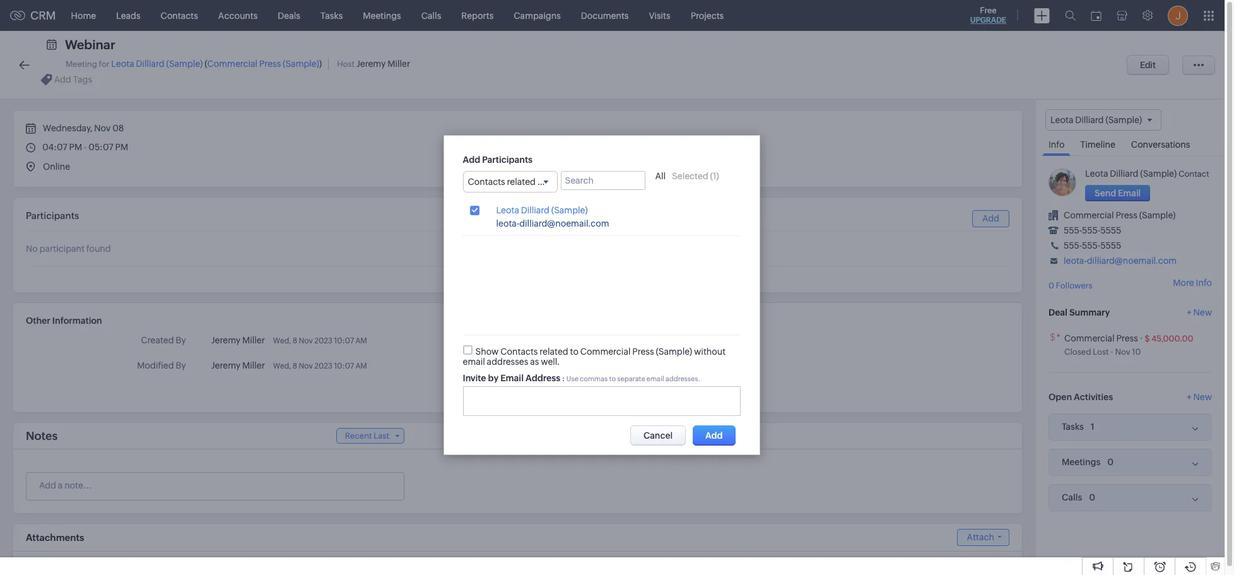 Task type: describe. For each thing, give the bounding box(es) containing it.
open
[[1049, 392, 1073, 402]]

documents
[[581, 10, 629, 21]]

nov inside commercial press · $ 45,000.00 closed lost · nov 10
[[1116, 347, 1131, 356]]

documents link
[[571, 0, 639, 31]]

crm
[[30, 9, 56, 22]]

am for modified by
[[356, 362, 367, 371]]

cancel
[[644, 430, 673, 440]]

0 vertical spatial )
[[319, 59, 322, 69]]

visits
[[649, 10, 671, 21]]

1 pm from the left
[[69, 142, 82, 152]]

commercial press (sample)
[[1064, 210, 1176, 220]]

profile image
[[1168, 5, 1189, 26]]

dilliard for leota dilliard (sample) leota-dilliard@noemail.com
[[521, 205, 550, 215]]

1 horizontal spatial info
[[1197, 278, 1213, 288]]

leads link
[[106, 0, 151, 31]]

related inside field
[[507, 176, 536, 187]]

1 5555 from the top
[[1101, 225, 1122, 236]]

wednesday,
[[43, 123, 92, 133]]

2 555-555-5555 from the top
[[1064, 241, 1122, 251]]

address
[[526, 373, 561, 383]]

host jeremy miller
[[337, 59, 410, 69]]

2 5555 from the top
[[1101, 241, 1122, 251]]

wed, for created by
[[273, 336, 291, 345]]

home link
[[61, 0, 106, 31]]

leads
[[116, 10, 141, 21]]

created by
[[141, 335, 186, 345]]

add participants
[[463, 154, 533, 164]]

wed, 8 nov 2023 10:07 am for created by
[[273, 336, 367, 345]]

commercial inside field
[[548, 176, 598, 187]]

contacts link
[[151, 0, 208, 31]]

8 for modified by
[[293, 362, 297, 371]]

crm link
[[10, 9, 56, 22]]

accounts
[[218, 10, 258, 21]]

press inside the show contacts related to commercial press (sample) without email addresses as well.
[[633, 346, 654, 356]]

1 vertical spatial (
[[711, 171, 713, 181]]

timeline link
[[1075, 131, 1122, 155]]

calls link
[[411, 0, 452, 31]]

deals link
[[268, 0, 311, 31]]

last
[[374, 431, 389, 441]]

leota dilliard (sample) link for leota dilliard (sample) leota-dilliard@noemail.com
[[496, 205, 588, 216]]

use
[[567, 375, 579, 382]]

0 vertical spatial miller
[[388, 59, 410, 69]]

tasks
[[321, 10, 343, 21]]

info link
[[1043, 131, 1072, 156]]

projects link
[[681, 0, 734, 31]]

meeting for leota dilliard (sample) ( commercial press (sample) )
[[66, 59, 322, 69]]

press inside field
[[600, 176, 622, 187]]

followers
[[1056, 281, 1093, 290]]

for
[[99, 59, 110, 69]]

0
[[1049, 281, 1055, 290]]

(sample) down conversations
[[1141, 169, 1177, 179]]

leota-dilliard@noemail.com
[[1064, 256, 1177, 266]]

2 pm from the left
[[115, 142, 128, 152]]

commercial press · $ 45,000.00 closed lost · nov 10
[[1065, 333, 1194, 356]]

all link
[[656, 171, 666, 181]]

search element
[[1058, 0, 1084, 31]]

campaigns link
[[504, 0, 571, 31]]

10:07 for created by
[[334, 336, 354, 345]]

(sample) down contacts link
[[166, 59, 203, 69]]

add for add participants
[[463, 154, 481, 164]]

reports
[[462, 10, 494, 21]]

timeline
[[1081, 140, 1116, 150]]

projects
[[691, 10, 724, 21]]

found
[[86, 244, 111, 254]]

calendar image
[[1091, 10, 1102, 21]]

campaigns
[[514, 10, 561, 21]]

commercial press link
[[1065, 333, 1139, 343]]

1 vertical spatial dilliard@noemail.com
[[1087, 256, 1177, 266]]

(sample) down leota dilliard (sample) contact
[[1140, 210, 1176, 220]]

profile element
[[1161, 0, 1196, 31]]

recent
[[345, 431, 372, 441]]

1 horizontal spatial commercial press (sample) link
[[1064, 210, 1176, 220]]

contacts inside the show contacts related to commercial press (sample) without email addresses as well.
[[501, 346, 538, 356]]

meetings link
[[353, 0, 411, 31]]

other
[[26, 316, 50, 326]]

without
[[694, 346, 726, 356]]

jeremy miller for created by
[[211, 335, 265, 345]]

commercial down 'accounts' link
[[207, 59, 258, 69]]

dilliard@noemail.com inside leota dilliard (sample) leota-dilliard@noemail.com
[[520, 218, 610, 228]]

2 + new from the top
[[1188, 392, 1213, 402]]

closed
[[1065, 347, 1092, 356]]

Add a note... field
[[27, 479, 403, 492]]

contacts for contacts
[[161, 10, 198, 21]]

modified by
[[137, 360, 186, 371]]

all
[[656, 171, 666, 181]]

more info link
[[1174, 278, 1213, 288]]

0 vertical spatial dilliard
[[136, 59, 165, 69]]

wed, 8 nov 2023 10:07 am for modified by
[[273, 362, 367, 371]]

leota- inside leota dilliard (sample) leota-dilliard@noemail.com
[[496, 218, 520, 228]]

1 vertical spatial participants
[[26, 210, 79, 221]]

to inside invite by email address : use commas to separate email addresses.
[[609, 375, 616, 382]]

press up leota-dilliard@noemail.com "link"
[[1116, 210, 1138, 220]]

by
[[488, 373, 499, 383]]

leota dilliard (sample) contact
[[1086, 169, 1210, 179]]

other information
[[26, 316, 102, 326]]

press down deals
[[259, 59, 281, 69]]

home
[[71, 10, 96, 21]]

summary
[[1070, 307, 1111, 317]]

2023 for modified by
[[314, 362, 333, 371]]

contacts for contacts related to commercial press (sample)
[[468, 176, 505, 187]]

jeremy miller for modified by
[[211, 360, 265, 371]]

05:07
[[89, 142, 113, 152]]

calls
[[422, 10, 441, 21]]

attach
[[967, 532, 995, 542]]

leota dilliard (sample) leota-dilliard@noemail.com
[[496, 205, 610, 228]]

add for add
[[983, 213, 1000, 223]]

attachments
[[26, 532, 84, 543]]

1 horizontal spatial leota-
[[1064, 256, 1087, 266]]

deals
[[278, 10, 300, 21]]

8 for created by
[[293, 336, 297, 345]]

online
[[43, 162, 70, 172]]

04:07 pm - 05:07 pm
[[42, 142, 128, 152]]

deal
[[1049, 307, 1068, 317]]

open activities
[[1049, 392, 1114, 402]]

leota-dilliard@noemail.com link
[[1064, 256, 1177, 266]]

wed, for modified by
[[273, 362, 291, 371]]

search image
[[1066, 10, 1076, 21]]

1
[[713, 171, 717, 181]]

+ new link
[[1188, 307, 1213, 324]]

no
[[26, 244, 38, 254]]

cancel link
[[631, 425, 686, 445]]

accounts link
[[208, 0, 268, 31]]

email
[[501, 373, 524, 383]]



Task type: locate. For each thing, give the bounding box(es) containing it.
lost
[[1093, 347, 1110, 356]]

miller for modified by
[[242, 360, 265, 371]]

0 vertical spatial leota-
[[496, 218, 520, 228]]

1 555-555-5555 from the top
[[1064, 225, 1122, 236]]

no participant found
[[26, 244, 111, 254]]

(sample) down contacts related to commercial press (sample)
[[552, 205, 588, 215]]

1 vertical spatial email
[[647, 375, 664, 382]]

by for created by
[[176, 335, 186, 345]]

0 vertical spatial jeremy
[[357, 59, 386, 69]]

pm down 08
[[115, 142, 128, 152]]

email
[[463, 356, 485, 367], [647, 375, 664, 382]]

more info
[[1174, 278, 1213, 288]]

2 jeremy miller from the top
[[211, 360, 265, 371]]

conversations
[[1132, 140, 1191, 150]]

contacts inside field
[[468, 176, 505, 187]]

contacts
[[161, 10, 198, 21], [468, 176, 505, 187], [501, 346, 538, 356]]

555-555-5555
[[1064, 225, 1122, 236], [1064, 241, 1122, 251]]

Contacts related to Commercial Press (Sample) field
[[463, 171, 660, 192]]

contacts up meeting for leota dilliard (sample) ( commercial press (sample) )
[[161, 10, 198, 21]]

commercial up leota dilliard (sample) leota-dilliard@noemail.com
[[548, 176, 598, 187]]

visits link
[[639, 0, 681, 31]]

leota for leota dilliard (sample) leota-dilliard@noemail.com
[[496, 205, 519, 215]]

· left $
[[1140, 333, 1144, 343]]

contacts up email
[[501, 346, 538, 356]]

email up invite
[[463, 356, 485, 367]]

dilliard down timeline
[[1111, 169, 1139, 179]]

2 vertical spatial leota
[[496, 205, 519, 215]]

(sample)
[[166, 59, 203, 69], [283, 59, 319, 69], [1141, 169, 1177, 179], [623, 176, 660, 187], [552, 205, 588, 215], [1140, 210, 1176, 220], [656, 346, 693, 356]]

participants up participant
[[26, 210, 79, 221]]

1 + from the top
[[1188, 307, 1192, 317]]

show contacts related to commercial press (sample) without email addresses as well.
[[463, 346, 726, 367]]

0 vertical spatial commercial press (sample) link
[[207, 59, 319, 69]]

0 vertical spatial am
[[356, 336, 367, 345]]

1 by from the top
[[176, 335, 186, 345]]

well.
[[541, 356, 560, 367]]

(sample) inside leota dilliard (sample) leota-dilliard@noemail.com
[[552, 205, 588, 215]]

0 vertical spatial leota dilliard (sample) link
[[111, 59, 203, 69]]

dilliard@noemail.com down commercial press (sample)
[[1087, 256, 1177, 266]]

to right "commas"
[[609, 375, 616, 382]]

+ down 45,000.00
[[1188, 392, 1192, 402]]

1 horizontal spatial related
[[540, 346, 569, 356]]

0 horizontal spatial (
[[205, 59, 207, 69]]

10:07 for modified by
[[334, 362, 354, 371]]

leota dilliard (sample) link for leota dilliard (sample) contact
[[1086, 169, 1177, 179]]

1 vertical spatial 10:07
[[334, 362, 354, 371]]

commercial up lost in the right bottom of the page
[[1065, 333, 1115, 343]]

0 horizontal spatial dilliard@noemail.com
[[520, 218, 610, 228]]

1 vertical spatial leota-
[[1064, 256, 1087, 266]]

$
[[1145, 334, 1150, 343]]

press left all link
[[600, 176, 622, 187]]

pm left -
[[69, 142, 82, 152]]

information
[[52, 316, 102, 326]]

email inside invite by email address : use commas to separate email addresses.
[[647, 375, 664, 382]]

1 vertical spatial to
[[570, 346, 579, 356]]

leota down timeline
[[1086, 169, 1109, 179]]

1 vertical spatial jeremy
[[211, 335, 241, 345]]

0 vertical spatial contacts
[[161, 10, 198, 21]]

0 vertical spatial 555-555-5555
[[1064, 225, 1122, 236]]

separate
[[618, 375, 646, 382]]

0 vertical spatial info
[[1049, 140, 1065, 150]]

0 vertical spatial wed, 8 nov 2023 10:07 am
[[273, 336, 367, 345]]

1 vertical spatial )
[[717, 171, 719, 181]]

0 vertical spatial related
[[507, 176, 536, 187]]

2 by from the top
[[176, 360, 186, 371]]

1 horizontal spatial participants
[[482, 154, 533, 164]]

1 8 from the top
[[293, 336, 297, 345]]

info right more
[[1197, 278, 1213, 288]]

commercial
[[207, 59, 258, 69], [548, 176, 598, 187], [1064, 210, 1115, 220], [1065, 333, 1115, 343], [581, 346, 631, 356]]

2 am from the top
[[356, 362, 367, 371]]

0 horizontal spatial add
[[463, 154, 481, 164]]

commercial inside commercial press · $ 45,000.00 closed lost · nov 10
[[1065, 333, 1115, 343]]

to right well.
[[570, 346, 579, 356]]

commercial press (sample) link up leota-dilliard@noemail.com "link"
[[1064, 210, 1176, 220]]

to inside the contacts related to commercial press (sample) field
[[538, 176, 546, 187]]

addresses
[[487, 356, 529, 367]]

0 followers
[[1049, 281, 1093, 290]]

0 horizontal spatial leota
[[111, 59, 134, 69]]

2 + from the top
[[1188, 392, 1192, 402]]

1 vertical spatial leota dilliard (sample) link
[[1086, 169, 1177, 179]]

(sample) left selected
[[623, 176, 660, 187]]

free
[[981, 6, 997, 15]]

dilliard down the contacts related to commercial press (sample) field at the top of page
[[521, 205, 550, 215]]

leota dilliard (sample) link down the contacts related to commercial press (sample) field at the top of page
[[496, 205, 588, 216]]

all selected ( 1 )
[[656, 171, 719, 181]]

attach link
[[957, 529, 1010, 546]]

0 horizontal spatial email
[[463, 356, 485, 367]]

am for created by
[[356, 336, 367, 345]]

1 vertical spatial by
[[176, 360, 186, 371]]

0 vertical spatial +
[[1188, 307, 1192, 317]]

created
[[141, 335, 174, 345]]

0 horizontal spatial )
[[319, 59, 322, 69]]

meeting
[[66, 59, 97, 69]]

2 wed, from the top
[[273, 362, 291, 371]]

0 vertical spatial + new
[[1188, 307, 1213, 317]]

email right separate on the bottom right of the page
[[647, 375, 664, 382]]

to up leota dilliard (sample) leota-dilliard@noemail.com
[[538, 176, 546, 187]]

10:07
[[334, 336, 354, 345], [334, 362, 354, 371]]

555-555-5555 down commercial press (sample)
[[1064, 225, 1122, 236]]

2 horizontal spatial dilliard
[[1111, 169, 1139, 179]]

2 10:07 from the top
[[334, 362, 354, 371]]

0 vertical spatial 2023
[[314, 336, 333, 345]]

+
[[1188, 307, 1192, 317], [1188, 392, 1192, 402]]

0 vertical spatial jeremy miller
[[211, 335, 265, 345]]

0 vertical spatial add
[[463, 154, 481, 164]]

555-555-5555 up leota-dilliard@noemail.com "link"
[[1064, 241, 1122, 251]]

participant
[[40, 244, 85, 254]]

0 horizontal spatial commercial press (sample) link
[[207, 59, 319, 69]]

1 am from the top
[[356, 336, 367, 345]]

1 vertical spatial 5555
[[1101, 241, 1122, 251]]

2 vertical spatial leota dilliard (sample) link
[[496, 205, 588, 216]]

( right selected
[[711, 171, 713, 181]]

Search text field
[[561, 171, 645, 190]]

5555 up leota-dilliard@noemail.com "link"
[[1101, 241, 1122, 251]]

2 new from the top
[[1194, 392, 1213, 402]]

host
[[337, 59, 355, 69]]

1 vertical spatial + new
[[1188, 392, 1213, 402]]

related inside the show contacts related to commercial press (sample) without email addresses as well.
[[540, 346, 569, 356]]

contacts down add participants
[[468, 176, 505, 187]]

2 vertical spatial dilliard
[[521, 205, 550, 215]]

to inside the show contacts related to commercial press (sample) without email addresses as well.
[[570, 346, 579, 356]]

( down contacts link
[[205, 59, 207, 69]]

1 vertical spatial leota
[[1086, 169, 1109, 179]]

related right 'as'
[[540, 346, 569, 356]]

commas
[[580, 375, 608, 382]]

0 vertical spatial leota
[[111, 59, 134, 69]]

1 vertical spatial dilliard
[[1111, 169, 1139, 179]]

related
[[507, 176, 536, 187], [540, 346, 569, 356]]

miller for created by
[[242, 335, 265, 345]]

1 horizontal spatial to
[[570, 346, 579, 356]]

5555 down commercial press (sample)
[[1101, 225, 1122, 236]]

info
[[1049, 140, 1065, 150], [1197, 278, 1213, 288]]

upgrade
[[971, 16, 1007, 25]]

1 vertical spatial related
[[540, 346, 569, 356]]

1 vertical spatial 555-555-5555
[[1064, 241, 1122, 251]]

2 vertical spatial jeremy
[[211, 360, 241, 371]]

(sample) inside the show contacts related to commercial press (sample) without email addresses as well.
[[656, 346, 693, 356]]

participants up the contacts related to commercial press (sample) field at the top of page
[[482, 154, 533, 164]]

commercial up leota-dilliard@noemail.com "link"
[[1064, 210, 1115, 220]]

create menu image
[[1035, 8, 1050, 23]]

0 vertical spatial wed,
[[273, 336, 291, 345]]

1 + new from the top
[[1188, 307, 1213, 317]]

1 new from the top
[[1194, 307, 1213, 317]]

None button
[[1127, 55, 1170, 75], [1086, 185, 1151, 201], [693, 425, 736, 445], [1127, 55, 1170, 75], [1086, 185, 1151, 201], [693, 425, 736, 445]]

by right modified
[[176, 360, 186, 371]]

1 wed, 8 nov 2023 10:07 am from the top
[[273, 336, 367, 345]]

leota inside leota dilliard (sample) leota-dilliard@noemail.com
[[496, 205, 519, 215]]

2 wed, 8 nov 2023 10:07 am from the top
[[273, 362, 367, 371]]

dilliard for leota dilliard (sample) contact
[[1111, 169, 1139, 179]]

more
[[1174, 278, 1195, 288]]

1 vertical spatial wed,
[[273, 362, 291, 371]]

) right selected
[[717, 171, 719, 181]]

dilliard@noemail.com down contacts related to commercial press (sample)
[[520, 218, 610, 228]]

0 vertical spatial email
[[463, 356, 485, 367]]

2 8 from the top
[[293, 362, 297, 371]]

leota dilliard (sample) link right the for
[[111, 59, 203, 69]]

0 vertical spatial new
[[1194, 307, 1213, 317]]

jeremy for modified by
[[211, 360, 241, 371]]

press up 10
[[1117, 333, 1139, 343]]

(sample) left host
[[283, 59, 319, 69]]

1 horizontal spatial leota dilliard (sample) link
[[496, 205, 588, 216]]

1 horizontal spatial dilliard@noemail.com
[[1087, 256, 1177, 266]]

0 vertical spatial by
[[176, 335, 186, 345]]

) left host
[[319, 59, 322, 69]]

2023 for created by
[[314, 336, 333, 345]]

tasks link
[[311, 0, 353, 31]]

jeremy for created by
[[211, 335, 241, 345]]

0 horizontal spatial info
[[1049, 140, 1065, 150]]

0 horizontal spatial pm
[[69, 142, 82, 152]]

1 vertical spatial contacts
[[468, 176, 505, 187]]

leota
[[111, 59, 134, 69], [1086, 169, 1109, 179], [496, 205, 519, 215]]

1 jeremy miller from the top
[[211, 335, 265, 345]]

1 vertical spatial miller
[[242, 335, 265, 345]]

nov
[[94, 123, 111, 133], [299, 336, 313, 345], [1116, 347, 1131, 356], [299, 362, 313, 371]]

0 vertical spatial 5555
[[1101, 225, 1122, 236]]

0 horizontal spatial related
[[507, 176, 536, 187]]

info inside "link"
[[1049, 140, 1065, 150]]

leota for leota dilliard (sample) contact
[[1086, 169, 1109, 179]]

2 horizontal spatial to
[[609, 375, 616, 382]]

leota dilliard (sample) link down conversations
[[1086, 169, 1177, 179]]

2 vertical spatial miller
[[242, 360, 265, 371]]

1 horizontal spatial email
[[647, 375, 664, 382]]

meetings
[[363, 10, 401, 21]]

1 vertical spatial +
[[1188, 392, 1192, 402]]

1 horizontal spatial leota
[[496, 205, 519, 215]]

2 horizontal spatial leota dilliard (sample) link
[[1086, 169, 1177, 179]]

press inside commercial press · $ 45,000.00 closed lost · nov 10
[[1117, 333, 1139, 343]]

leota-
[[496, 218, 520, 228], [1064, 256, 1087, 266]]

addresses.
[[666, 375, 701, 382]]

2023
[[314, 336, 333, 345], [314, 362, 333, 371]]

create menu element
[[1027, 0, 1058, 31]]

1 2023 from the top
[[314, 336, 333, 345]]

0 vertical spatial ·
[[1140, 333, 1144, 343]]

0 vertical spatial dilliard@noemail.com
[[520, 218, 610, 228]]

1 horizontal spatial pm
[[115, 142, 128, 152]]

recent last
[[345, 431, 389, 441]]

press
[[259, 59, 281, 69], [600, 176, 622, 187], [1116, 210, 1138, 220], [1117, 333, 1139, 343], [633, 346, 654, 356]]

(sample) inside field
[[623, 176, 660, 187]]

(sample) up "addresses."
[[656, 346, 693, 356]]

by right created
[[176, 335, 186, 345]]

2 vertical spatial contacts
[[501, 346, 538, 356]]

email inside the show contacts related to commercial press (sample) without email addresses as well.
[[463, 356, 485, 367]]

1 10:07 from the top
[[334, 336, 354, 345]]

1 horizontal spatial add
[[983, 213, 1000, 223]]

+ down more info
[[1188, 307, 1192, 317]]

invite
[[463, 373, 486, 383]]

8
[[293, 336, 297, 345], [293, 362, 297, 371]]

0 horizontal spatial leota-
[[496, 218, 520, 228]]

commercial press (sample) link down accounts
[[207, 59, 319, 69]]

dilliard inside leota dilliard (sample) leota-dilliard@noemail.com
[[521, 205, 550, 215]]

0 horizontal spatial leota dilliard (sample) link
[[111, 59, 203, 69]]

1 vertical spatial add
[[983, 213, 1000, 223]]

0 horizontal spatial dilliard
[[136, 59, 165, 69]]

1 horizontal spatial )
[[717, 171, 719, 181]]

by for modified by
[[176, 360, 186, 371]]

notes
[[26, 429, 58, 443]]

contact
[[1179, 169, 1210, 179]]

0 vertical spatial (
[[205, 59, 207, 69]]

deal summary
[[1049, 307, 1111, 317]]

add link
[[973, 210, 1010, 227]]

1 vertical spatial info
[[1197, 278, 1213, 288]]

1 vertical spatial 2023
[[314, 362, 333, 371]]

participants
[[482, 154, 533, 164], [26, 210, 79, 221]]

wednesday, nov 08
[[41, 123, 124, 133]]

2 horizontal spatial leota
[[1086, 169, 1109, 179]]

conversations link
[[1125, 131, 1197, 155]]

selected
[[672, 171, 709, 181]]

0 horizontal spatial to
[[538, 176, 546, 187]]

·
[[1140, 333, 1144, 343], [1111, 347, 1114, 356]]

press up separate on the bottom right of the page
[[633, 346, 654, 356]]

1 vertical spatial ·
[[1111, 347, 1114, 356]]

leota right the for
[[111, 59, 134, 69]]

0 vertical spatial participants
[[482, 154, 533, 164]]

commercial up "commas"
[[581, 346, 631, 356]]

1 vertical spatial new
[[1194, 392, 1213, 402]]

dilliard@noemail.com
[[520, 218, 610, 228], [1087, 256, 1177, 266]]

contacts related to commercial press (sample)
[[468, 176, 660, 187]]

· right lost in the right bottom of the page
[[1111, 347, 1114, 356]]

leota down add participants
[[496, 205, 519, 215]]

to
[[538, 176, 546, 187], [570, 346, 579, 356], [609, 375, 616, 382]]

0 vertical spatial 8
[[293, 336, 297, 345]]

reports link
[[452, 0, 504, 31]]

1 vertical spatial am
[[356, 362, 367, 371]]

modified
[[137, 360, 174, 371]]

-
[[84, 142, 87, 152]]

webinar
[[65, 37, 115, 52]]

info left timeline
[[1049, 140, 1065, 150]]

0 horizontal spatial ·
[[1111, 347, 1114, 356]]

:
[[562, 374, 565, 383]]

10
[[1133, 347, 1142, 356]]

1 horizontal spatial dilliard
[[521, 205, 550, 215]]

related down add participants
[[507, 176, 536, 187]]

1 vertical spatial wed, 8 nov 2023 10:07 am
[[273, 362, 367, 371]]

1 vertical spatial jeremy miller
[[211, 360, 265, 371]]

1 wed, from the top
[[273, 336, 291, 345]]

1 horizontal spatial ·
[[1140, 333, 1144, 343]]

commercial inside the show contacts related to commercial press (sample) without email addresses as well.
[[581, 346, 631, 356]]

1 vertical spatial commercial press (sample) link
[[1064, 210, 1176, 220]]

dilliard right the for
[[136, 59, 165, 69]]

as
[[530, 356, 539, 367]]

2 2023 from the top
[[314, 362, 333, 371]]

0 vertical spatial 10:07
[[334, 336, 354, 345]]

activities
[[1074, 392, 1114, 402]]



Task type: vqa. For each thing, say whether or not it's contained in the screenshot.
21 associated with Sales Cycle Duration:
no



